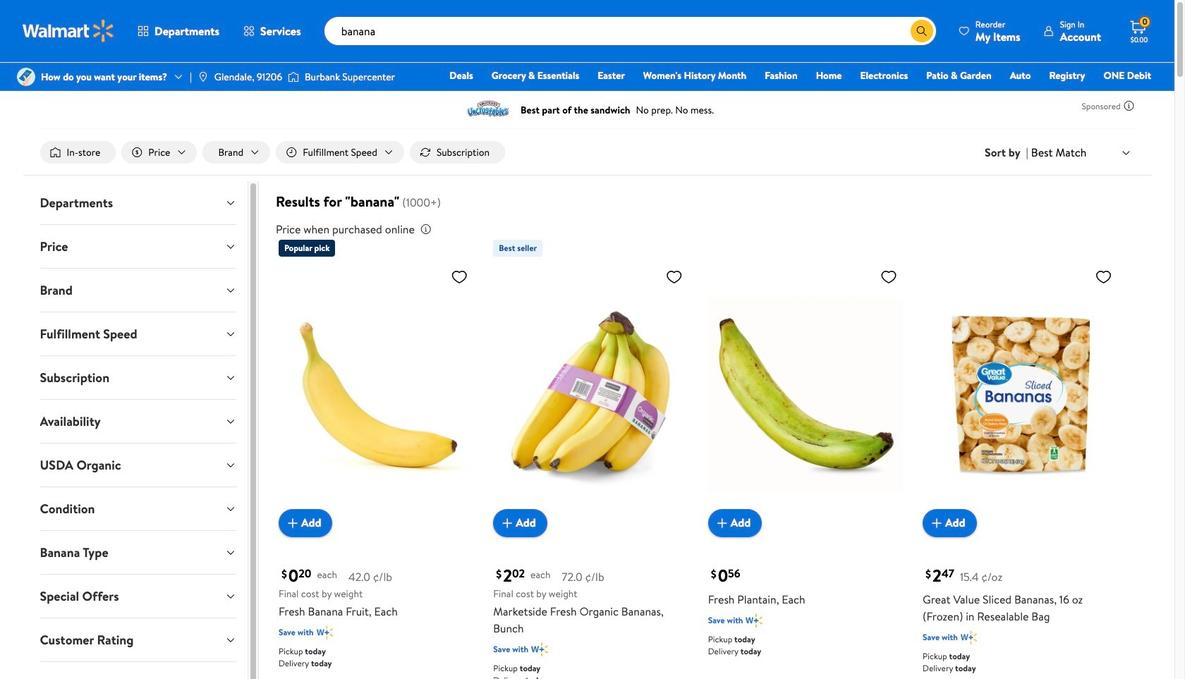 Task type: describe. For each thing, give the bounding box(es) containing it.
Search search field
[[324, 17, 936, 45]]

add to cart image for the 'great value sliced bananas, 16 oz (frozen) in resealable bag' image
[[929, 515, 946, 532]]

search icon image
[[917, 25, 928, 37]]

12 tab from the top
[[29, 663, 248, 680]]

ad disclaimer and feedback image
[[1124, 100, 1135, 112]]

walmart plus image for fresh banana fruit, each image at the left
[[317, 626, 333, 640]]

sign in to add to favorites list, fresh plantain, each image
[[881, 268, 898, 286]]

fresh plantain, each image
[[708, 263, 903, 526]]

2 horizontal spatial walmart plus image
[[961, 631, 978, 645]]

add to cart image for fresh banana fruit, each image at the left
[[284, 515, 301, 532]]

sort by best match image
[[1121, 147, 1132, 159]]

0 horizontal spatial  image
[[17, 68, 35, 86]]

8 tab from the top
[[29, 488, 248, 531]]

add to cart image for the fresh plantain, each image
[[714, 515, 731, 532]]

3 tab from the top
[[29, 269, 248, 312]]

clear search field text image
[[894, 25, 905, 36]]

4 tab from the top
[[29, 313, 248, 356]]

5 tab from the top
[[29, 356, 248, 399]]

Walmart Site-Wide search field
[[324, 17, 936, 45]]

great value sliced bananas, 16 oz (frozen) in resealable bag image
[[923, 263, 1118, 526]]

sign in to add to favorites list, great value sliced bananas, 16 oz (frozen) in resealable bag image
[[1096, 268, 1113, 286]]

1 tab from the top
[[29, 181, 248, 224]]

2 tab from the top
[[29, 225, 248, 268]]

sort and filter section element
[[23, 130, 1152, 175]]

9 tab from the top
[[29, 531, 248, 575]]

add to cart image
[[499, 515, 516, 532]]

7 tab from the top
[[29, 444, 248, 487]]



Task type: vqa. For each thing, say whether or not it's contained in the screenshot.
7th tab
yes



Task type: locate. For each thing, give the bounding box(es) containing it.
2 horizontal spatial add to cart image
[[929, 515, 946, 532]]

0 horizontal spatial walmart plus image
[[317, 626, 333, 640]]

1 horizontal spatial walmart plus image
[[531, 643, 548, 657]]

sign in to add to favorites list, fresh banana fruit, each image
[[451, 268, 468, 286]]

walmart plus image
[[317, 626, 333, 640], [961, 631, 978, 645], [531, 643, 548, 657]]

legal information image
[[420, 224, 432, 235]]

marketside fresh organic bananas, bunch image
[[493, 263, 689, 526]]

6 tab from the top
[[29, 400, 248, 443]]

10 tab from the top
[[29, 575, 248, 618]]

3 add to cart image from the left
[[929, 515, 946, 532]]

2 add to cart image from the left
[[714, 515, 731, 532]]

walmart plus image
[[746, 614, 763, 628]]

0 horizontal spatial add to cart image
[[284, 515, 301, 532]]

tab
[[29, 181, 248, 224], [29, 225, 248, 268], [29, 269, 248, 312], [29, 313, 248, 356], [29, 356, 248, 399], [29, 400, 248, 443], [29, 444, 248, 487], [29, 488, 248, 531], [29, 531, 248, 575], [29, 575, 248, 618], [29, 619, 248, 662], [29, 663, 248, 680]]

11 tab from the top
[[29, 619, 248, 662]]

1 add to cart image from the left
[[284, 515, 301, 532]]

fresh banana fruit, each image
[[279, 263, 474, 526]]

walmart image
[[23, 20, 114, 42]]

walmart plus image for marketside fresh organic bananas, bunch image
[[531, 643, 548, 657]]

1 horizontal spatial  image
[[197, 71, 209, 83]]

1 horizontal spatial add to cart image
[[714, 515, 731, 532]]

add to cart image
[[284, 515, 301, 532], [714, 515, 731, 532], [929, 515, 946, 532]]

sign in to add to favorites list, marketside fresh organic bananas, bunch image
[[666, 268, 683, 286]]

2 horizontal spatial  image
[[288, 70, 299, 84]]

 image
[[17, 68, 35, 86], [288, 70, 299, 84], [197, 71, 209, 83]]



